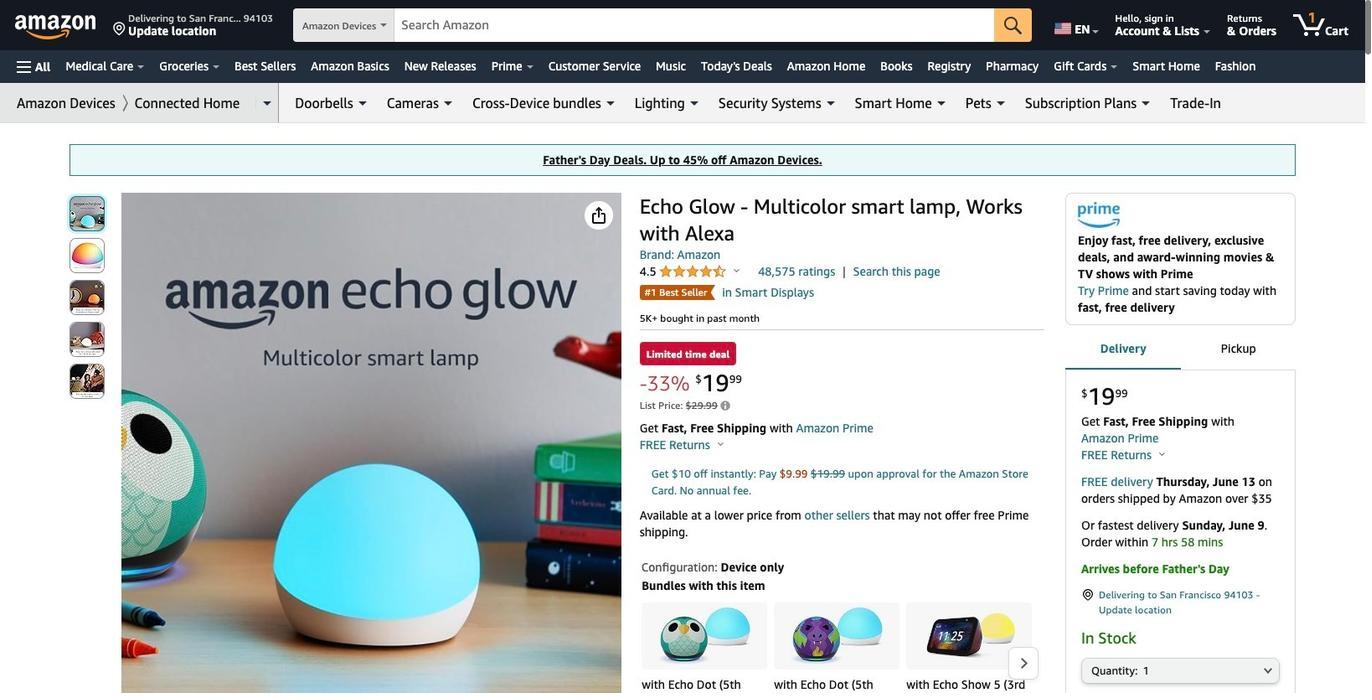 Task type: locate. For each thing, give the bounding box(es) containing it.
None submit
[[995, 8, 1033, 42], [70, 197, 104, 230], [70, 239, 104, 272], [70, 281, 104, 314], [70, 323, 104, 356], [70, 365, 104, 398], [995, 8, 1033, 42], [70, 197, 104, 230], [70, 239, 104, 272], [70, 281, 104, 314], [70, 323, 104, 356], [70, 365, 104, 398]]

next image
[[1020, 657, 1029, 670]]

1 horizontal spatial product image image
[[791, 607, 884, 665]]

popover image
[[734, 268, 740, 272], [718, 442, 724, 446]]

product image image
[[659, 607, 751, 665], [791, 607, 884, 665], [924, 613, 1016, 659]]

none search field inside navigation navigation
[[293, 8, 1033, 44]]

2 horizontal spatial product image image
[[924, 613, 1016, 659]]

amazon image
[[15, 15, 96, 40]]

learn more about amazon pricing and savings image
[[721, 401, 731, 413]]

main content
[[54, 140, 1312, 693]]

1 horizontal spatial popover image
[[734, 268, 740, 272]]

tab list
[[1066, 328, 1297, 372]]

Search Amazon text field
[[395, 9, 995, 41]]

list
[[642, 602, 1039, 693]]

None search field
[[293, 8, 1033, 44]]

0 horizontal spatial popover image
[[718, 442, 724, 446]]



Task type: describe. For each thing, give the bounding box(es) containing it.
0 horizontal spatial product image image
[[659, 607, 751, 665]]

dropdown image
[[1265, 667, 1273, 674]]

amazon prime logo image
[[1079, 202, 1121, 232]]

1 vertical spatial popover image
[[718, 442, 724, 446]]

0 vertical spatial popover image
[[734, 268, 740, 272]]

echo glow - multicolor smart lamp, works with alexa image
[[121, 193, 622, 693]]

navigation navigation
[[0, 0, 1366, 83]]



Task type: vqa. For each thing, say whether or not it's contained in the screenshot.
Amazon Essentials Women's Crop Puffer Jacket (Available in Plus Size) 'image'
no



